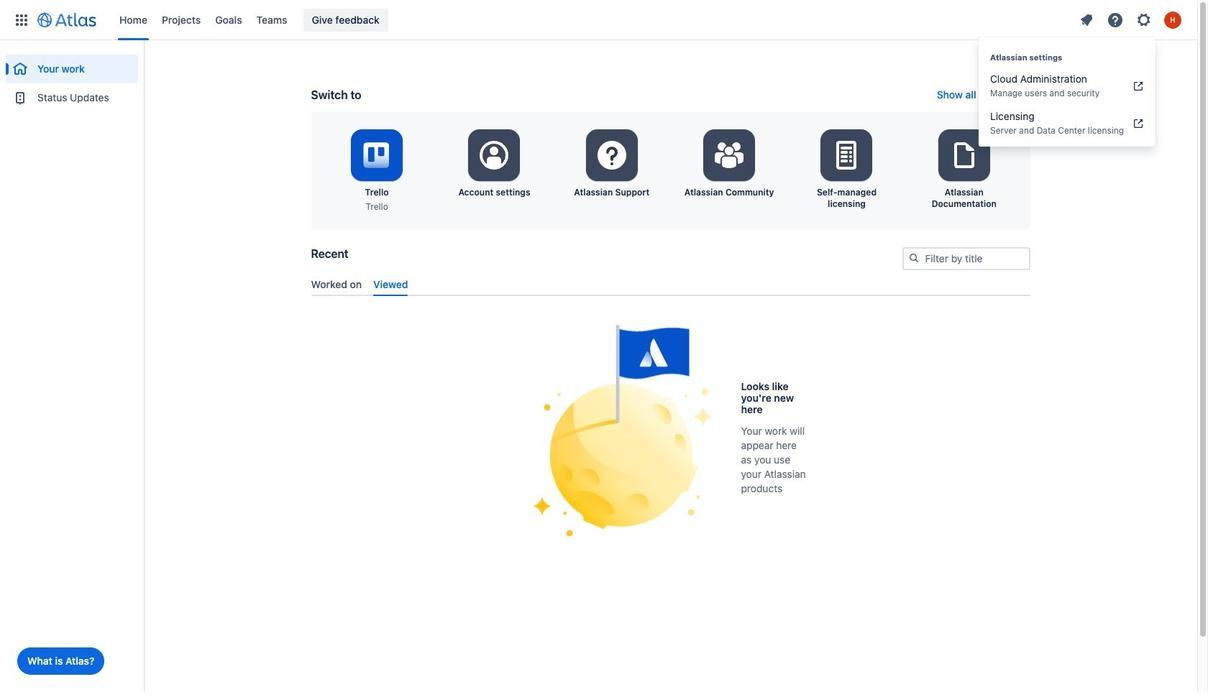Task type: locate. For each thing, give the bounding box(es) containing it.
help icon image
[[1107, 11, 1124, 28]]

banner
[[0, 0, 1197, 40]]

group
[[979, 37, 1156, 147], [6, 40, 138, 117]]

tab list
[[305, 272, 1036, 296]]

0 horizontal spatial group
[[6, 40, 138, 117]]

settings image
[[1136, 11, 1153, 28], [477, 138, 512, 173], [595, 138, 629, 173], [712, 138, 747, 173], [830, 138, 864, 173], [947, 138, 982, 173]]

list
[[112, 0, 1074, 40], [1074, 8, 1189, 31]]

top element
[[9, 0, 1074, 40]]

heading
[[979, 52, 1156, 63]]



Task type: describe. For each thing, give the bounding box(es) containing it.
1 horizontal spatial group
[[979, 37, 1156, 147]]

Filter by title field
[[904, 249, 1029, 269]]

notifications image
[[1078, 11, 1095, 28]]

account image
[[1164, 11, 1182, 28]]

search image
[[908, 252, 920, 264]]

switch to... image
[[13, 11, 30, 28]]



Task type: vqa. For each thing, say whether or not it's contained in the screenshot.
Help icon
no



